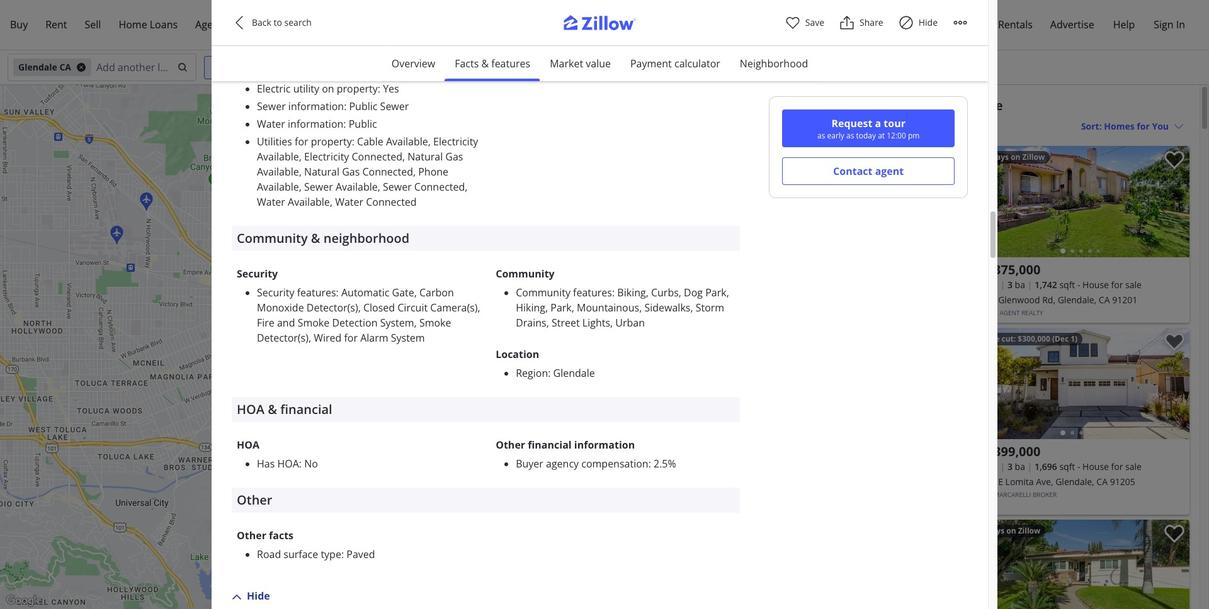 Task type: describe. For each thing, give the bounding box(es) containing it.
type
[[321, 548, 341, 562]]

- house for sale for $1,375,000
[[1078, 279, 1142, 291]]

1.90m for 1.90m 1.99m
[[518, 401, 538, 410]]

$1,399,000
[[976, 444, 1041, 461]]

green
[[300, 8, 335, 25]]

price cut: $300,000 (dec 1)
[[981, 334, 1078, 345]]

biking, curbs, dog park, hiking, park, mountainous, sidewalks, storm drains, street lights, urban
[[516, 286, 730, 330]]

facts
[[455, 57, 479, 71]]

urban
[[616, 316, 645, 330]]

1 chevron down image from the left
[[549, 62, 559, 72]]

2.20m
[[416, 327, 436, 337]]

3.15m
[[493, 502, 513, 511]]

sewer down 'electric' on the left top of the page
[[257, 99, 286, 113]]

alisa
[[976, 491, 993, 500]]

sidewalks,
[[645, 301, 693, 315]]

3d tour link
[[473, 369, 507, 386]]

save this home image
[[1165, 333, 1185, 352]]

chevron up image
[[232, 593, 242, 603]]

overview
[[392, 57, 435, 71]]

1,696
[[1035, 461, 1058, 473]]

0 vertical spatial 2 units link
[[479, 421, 520, 432]]

tour
[[884, 117, 906, 130]]

biking,
[[618, 286, 649, 300]]

value
[[586, 57, 611, 71]]

1 vertical spatial connected,
[[363, 165, 416, 179]]

electric
[[257, 82, 291, 96]]

1006 e lomita ave, glendale, ca 91205 link
[[976, 475, 1185, 490]]

road
[[257, 548, 281, 562]]

manage rentals link
[[950, 10, 1042, 40]]

1006 e lomita ave, glendale, ca 91205 alisa marcarelli broker
[[976, 476, 1136, 500]]

0 horizontal spatial 1.90m link
[[392, 397, 421, 409]]

hide for chevron up icon
[[247, 590, 270, 604]]

to
[[274, 16, 282, 28]]

system
[[391, 331, 425, 345]]

: inside hoa has hoa : no
[[299, 457, 302, 471]]

security for security
[[237, 267, 278, 281]]

share image
[[840, 15, 855, 30]]

finder
[[225, 18, 253, 32]]

days for 22
[[992, 152, 1009, 163]]

1755 glenwood rd, glendale, ca 91201 radius agent realty
[[976, 294, 1138, 318]]

hide image
[[899, 15, 914, 30]]

& for features
[[482, 57, 489, 71]]

599k
[[492, 431, 508, 440]]

payment calculator
[[631, 57, 721, 71]]

ba for $1,399,000
[[1015, 461, 1026, 473]]

698k link
[[416, 322, 441, 333]]

showcase
[[765, 152, 804, 163]]

agent
[[1000, 309, 1021, 318]]

glendale, inside 1755 glenwood rd, glendale, ca 91201 radius agent realty
[[1058, 294, 1097, 306]]

save this home image for 3 days on zillow
[[1165, 526, 1185, 544]]

1 horizontal spatial park,
[[706, 286, 730, 300]]

security for security features :
[[257, 286, 295, 300]]

$300,000
[[1018, 334, 1051, 345]]

0 vertical spatial information
[[288, 99, 344, 113]]

chevron right image for 3 days on zillow
[[1169, 569, 1184, 584]]

12:00
[[887, 130, 907, 141]]

45k 35k
[[598, 288, 625, 300]]

property inside the standard electric utility on property : yes sewer information : public sewer water information : public
[[337, 82, 378, 96]]

request a tour as early as today at 12:00 pm
[[818, 117, 920, 141]]

& for neighborhood
[[311, 230, 320, 247]]

chevron right image for 22 days on zillow
[[1169, 194, 1184, 210]]

: inside other facts road surface type : paved
[[341, 548, 344, 562]]

items
[[591, 64, 617, 78]]

bds for $1,399,000
[[984, 461, 999, 473]]

features for biking, curbs, dog park, hiking, park, mountainous, sidewalks, storm drains, street lights, urban
[[573, 286, 612, 300]]

e
[[999, 476, 1004, 488]]

2 chevron down image from the left
[[625, 62, 635, 72]]

485k link
[[460, 418, 485, 429]]

2 smoke from the left
[[420, 316, 451, 330]]

sewer down yes
[[380, 99, 409, 113]]

community for community
[[496, 267, 555, 281]]

649k link
[[508, 447, 533, 459]]

other for other
[[237, 492, 273, 509]]

1.38m link
[[354, 342, 383, 353]]

automatic
[[342, 286, 390, 300]]

hide button
[[232, 589, 270, 604]]

0 horizontal spatial chevron down image
[[451, 62, 461, 72]]

- for $1,399,000
[[1078, 461, 1081, 473]]

buyer
[[516, 457, 544, 471]]

150k
[[665, 390, 681, 399]]

1.75m link
[[590, 454, 619, 465]]

605k
[[504, 428, 520, 438]]

45k for 45k 35k
[[598, 291, 611, 300]]

rentals
[[999, 18, 1033, 32]]

ca inside 1755 glenwood rd, glendale, ca 91201 radius agent realty
[[1099, 294, 1111, 306]]

for up 91205
[[1112, 461, 1124, 473]]

glendale for glendale ca
[[18, 61, 57, 73]]

1.50m
[[594, 322, 613, 331]]

for down utility
[[295, 135, 308, 149]]

1520 e harvard st, glendale, ca 91205 image
[[747, 146, 966, 258]]

2 units for the top 2 units link
[[494, 422, 515, 431]]

91205
[[1111, 476, 1136, 488]]

275k link
[[526, 376, 551, 387]]

features for automatic gate, carbon monoxide detector(s), closed circuit camera(s), fire and smoke detection system, smoke detector(s), wired for alarm system
[[297, 286, 336, 300]]

property images, use arrow keys to navigate, image 1 of 47 group
[[971, 146, 1190, 261]]

475k
[[458, 419, 474, 428]]

chevron left image for price cut:
[[978, 376, 993, 392]]

utilities for utilities for property :
[[257, 135, 292, 149]]

other for other financial information buyer agency compensation : 2.5%
[[496, 438, 526, 452]]

850k
[[462, 394, 478, 403]]

agent
[[195, 18, 223, 32]]

1.29m link
[[624, 400, 652, 411]]

community & neighborhood
[[237, 230, 410, 247]]

2.75m link
[[588, 450, 626, 461]]

at
[[878, 130, 885, 141]]

google image
[[3, 594, 45, 610]]

other for other facts road surface type : paved
[[237, 529, 266, 543]]

1.40m
[[519, 457, 538, 466]]

0 vertical spatial connected,
[[352, 150, 405, 164]]

glendale for glendale ca real estate & homes for sale
[[750, 97, 804, 114]]

sale for $1,399,000
[[1126, 461, 1142, 473]]

sewer up connected
[[383, 180, 412, 194]]

3.15m link
[[489, 501, 518, 512]]

850k link
[[457, 393, 482, 404]]

chevron right image for price cut:
[[1169, 376, 1184, 392]]

payment calculator button
[[621, 46, 731, 81]]

sale for $1,375,000
[[1126, 279, 1142, 291]]

1.59m link
[[339, 332, 368, 343]]

3 units
[[613, 291, 635, 301]]

facts & features button
[[445, 46, 541, 81]]

2 vertical spatial connected,
[[415, 180, 468, 194]]

1 vertical spatial public
[[349, 117, 377, 131]]

closed
[[364, 301, 395, 315]]

ca left real
[[807, 97, 823, 114]]

1 vertical spatial 3.50m link
[[308, 392, 336, 403]]

: inside location region : glendale
[[548, 367, 551, 380]]

marcarelli
[[994, 491, 1032, 500]]

700k
[[441, 392, 457, 401]]

1.80m link
[[490, 415, 519, 426]]

1.90m for 1.90m
[[397, 398, 417, 408]]

1 vertical spatial property
[[311, 135, 352, 149]]

5.78m link
[[508, 488, 536, 499]]

0 horizontal spatial 3.50m
[[312, 393, 332, 402]]

property images, use arrow keys to navigate, image 1 of 62 group
[[971, 328, 1190, 443]]

1755 glenwood rd, glendale, ca 91201 image
[[971, 146, 1190, 258]]

118k
[[654, 467, 670, 477]]

1 as from the left
[[818, 130, 826, 141]]

649k
[[513, 448, 529, 458]]

- house for sale for $1,399,000
[[1078, 461, 1142, 473]]

house for $1,375,000
[[1083, 279, 1110, 291]]

more image
[[953, 15, 968, 30]]

glenwood
[[999, 294, 1041, 306]]

725k link
[[529, 433, 554, 444]]

advertise
[[1051, 18, 1095, 32]]

today
[[857, 130, 876, 141]]

green energy energy efficient items appliances, lighting
[[496, 45, 716, 78]]

utilities & green energy
[[237, 8, 379, 25]]

419k
[[504, 450, 520, 459]]

search
[[285, 16, 312, 28]]

3d tour
[[485, 370, 504, 376]]

clear field image
[[176, 62, 186, 72]]

security features :
[[257, 286, 342, 300]]

utility
[[237, 45, 268, 59]]

hoa for hoa has hoa : no
[[237, 438, 260, 452]]

green
[[496, 45, 526, 59]]

lomita
[[1006, 476, 1034, 488]]

ca inside 1006 e lomita ave, glendale, ca 91205 alisa marcarelli broker
[[1097, 476, 1108, 488]]

home loans
[[119, 18, 178, 32]]

1006 e lomita ave, glendale, ca 91205 image
[[971, 328, 1190, 440]]

2.15m link
[[644, 393, 673, 404]]

save
[[806, 16, 825, 28]]

0 horizontal spatial natural
[[304, 165, 340, 179]]

1 vertical spatial units
[[499, 422, 515, 431]]

0 horizontal spatial park,
[[551, 301, 575, 315]]

1.80m
[[495, 416, 515, 425]]

0 horizontal spatial 2
[[484, 482, 488, 492]]

: inside "other financial information buyer agency compensation : 2.5%"
[[649, 457, 651, 471]]

glendale, inside 1006 e lomita ave, glendale, ca 91205 alisa marcarelli broker
[[1056, 476, 1095, 488]]

1 vertical spatial information
[[288, 117, 344, 131]]

1 horizontal spatial electricity
[[434, 135, 478, 149]]

1.29m
[[628, 401, 648, 410]]

water inside the standard electric utility on property : yes sewer information : public sewer water information : public
[[257, 117, 285, 131]]



Task type: vqa. For each thing, say whether or not it's contained in the screenshot.


Task type: locate. For each thing, give the bounding box(es) containing it.
1 horizontal spatial 3.50m
[[530, 243, 550, 252]]

for down 'detection'
[[344, 331, 358, 345]]

1.90m link left 699k
[[392, 397, 421, 409]]

chevron left image down 3 days on zillow
[[978, 569, 993, 584]]

glendale, down 1,696 sqft
[[1056, 476, 1095, 488]]

111 results
[[750, 120, 796, 132]]

save button
[[786, 15, 825, 30]]

gas up phone
[[446, 150, 463, 164]]

wired
[[314, 331, 342, 345]]

599k link
[[487, 430, 512, 441]]

2 right 1.15m
[[484, 482, 488, 492]]

& right facts
[[482, 57, 489, 71]]

0 vertical spatial 3 ba
[[1008, 279, 1026, 291]]

detector(s), down and on the bottom of the page
[[257, 331, 311, 345]]

0 vertical spatial financial
[[280, 401, 332, 418]]

standard
[[354, 64, 397, 78]]

59k link
[[652, 466, 673, 477]]

1 horizontal spatial chevron down image
[[1175, 121, 1185, 131]]

0 horizontal spatial features
[[297, 286, 336, 300]]

1 - from the top
[[1078, 279, 1081, 291]]

679k
[[501, 450, 517, 459]]

275k
[[530, 376, 546, 386]]

hide link
[[232, 589, 270, 604]]

1 vertical spatial house
[[1083, 461, 1110, 473]]

hoa for hoa & financial
[[237, 401, 265, 418]]

3.50m up community features :
[[530, 243, 550, 252]]

1.15m
[[442, 484, 461, 493]]

contact
[[834, 164, 873, 178]]

120k link
[[628, 401, 652, 413]]

information up '1.75m' link
[[575, 438, 635, 452]]

699k
[[434, 393, 450, 402]]

1 sale from the top
[[1126, 279, 1142, 291]]

2 chevron right image from the top
[[1169, 569, 1184, 584]]

3d
[[485, 370, 491, 376]]

agency
[[546, 457, 579, 471]]

sqft up 1006 e lomita ave, glendale, ca 91205 link
[[1060, 461, 1076, 473]]

detector(s), up 'detection'
[[307, 301, 361, 315]]

1 vertical spatial security
[[257, 286, 295, 300]]

on right utility
[[322, 82, 334, 96]]

1 ba from the top
[[1015, 279, 1026, 291]]

gate,
[[392, 286, 417, 300]]

1 horizontal spatial 1.90m link
[[514, 400, 543, 411]]

chevron left image left back
[[232, 15, 247, 30]]

0 vertical spatial chevron down image
[[451, 62, 461, 72]]

phone
[[419, 165, 449, 179]]

1 vertical spatial glendale
[[750, 97, 804, 114]]

0 vertical spatial security
[[237, 267, 278, 281]]

2.80m
[[439, 396, 459, 406]]

ba up glenwood
[[1015, 279, 1026, 291]]

3 ba up lomita on the bottom
[[1008, 461, 1026, 473]]

1 vertical spatial other
[[237, 492, 273, 509]]

0 vertical spatial house
[[1083, 279, 1110, 291]]

550k
[[504, 438, 520, 447]]

camera(s),
[[431, 301, 481, 315]]

45k inside 45k 35k
[[598, 291, 611, 300]]

market
[[550, 57, 584, 71]]

no
[[304, 457, 318, 471]]

hide for hide icon
[[919, 16, 938, 28]]

sell
[[85, 18, 101, 32]]

energy up 'energy' at the left
[[529, 45, 564, 59]]

gas down cable
[[342, 165, 360, 179]]

days right 22 at right top
[[992, 152, 1009, 163]]

hide inside button
[[247, 590, 270, 604]]

& for financial
[[268, 401, 277, 418]]

1 vertical spatial natural
[[304, 165, 340, 179]]

2 vertical spatial glendale
[[554, 367, 595, 380]]

0 horizontal spatial financial
[[280, 401, 332, 418]]

on for 22 days on zillow
[[1011, 152, 1021, 163]]

chevron down image
[[549, 62, 559, 72], [625, 62, 635, 72]]

glendale up "111 results"
[[750, 97, 804, 114]]

hoa has hoa : no
[[237, 438, 318, 471]]

property images, use arrow keys to navigate, image 1 of 15 group
[[971, 520, 1190, 610]]

1,696 sqft
[[1035, 461, 1076, 473]]

1 horizontal spatial chevron right image
[[1169, 376, 1184, 392]]

system,
[[380, 316, 417, 330]]

1.99m
[[544, 354, 564, 363]]

0 vertical spatial natural
[[408, 150, 443, 164]]

energy
[[338, 8, 379, 25], [529, 45, 564, 59]]

on inside the standard electric utility on property : yes sewer information : public sewer water information : public
[[322, 82, 334, 96]]

chevron right image
[[1169, 194, 1184, 210], [1169, 569, 1184, 584]]

849k
[[488, 396, 504, 406]]

0 vertical spatial chevron right image
[[945, 194, 960, 210]]

zillow for 3 days on zillow
[[1019, 526, 1041, 537]]

chevron left image inside property images, use arrow keys to navigate, image 1 of 15 group
[[978, 569, 993, 584]]

1 vertical spatial sale
[[1126, 461, 1142, 473]]

chevron left image down 22 at right top
[[978, 194, 993, 210]]

water
[[257, 117, 285, 131], [257, 195, 285, 209], [335, 195, 364, 209]]

1755
[[976, 294, 997, 306]]

circuit
[[398, 301, 428, 315]]

financial up hoa has hoa : no at bottom
[[280, 401, 332, 418]]

0 vertical spatial on
[[322, 82, 334, 96]]

0 vertical spatial chevron right image
[[1169, 194, 1184, 210]]

35k
[[613, 288, 625, 297]]

1 vertical spatial 3.50m
[[312, 393, 332, 402]]

2 sale from the top
[[1126, 461, 1142, 473]]

a
[[876, 117, 882, 130]]

neighborhood
[[324, 230, 410, 247]]

& inside main content
[[897, 97, 906, 114]]

main content
[[737, 85, 1200, 610]]

1 vertical spatial 2
[[484, 482, 488, 492]]

1 house from the top
[[1083, 279, 1110, 291]]

1 vertical spatial detector(s),
[[257, 331, 311, 345]]

utilities for utilities & green energy
[[237, 8, 284, 25]]

glendale inside location region : glendale
[[554, 367, 595, 380]]

2 units for 2 units link to the bottom
[[484, 482, 506, 492]]

as left early
[[818, 130, 826, 141]]

connected, up connected
[[363, 165, 416, 179]]

25k
[[604, 290, 617, 299], [607, 291, 619, 300], [605, 293, 617, 302]]

1 vertical spatial chevron right image
[[1169, 569, 1184, 584]]

0 horizontal spatial gas
[[342, 165, 360, 179]]

1 vertical spatial 3 ba
[[1008, 461, 1026, 473]]

main navigation
[[0, 0, 1210, 50]]

chevron left image inside property images, use arrow keys to navigate, image 1 of 71 group
[[754, 194, 769, 210]]

for
[[955, 97, 975, 114]]

hoa up hoa has hoa : no at bottom
[[237, 401, 265, 418]]

glendale
[[18, 61, 57, 73], [750, 97, 804, 114], [554, 367, 595, 380]]

for inside automatic gate, carbon monoxide detector(s), closed circuit camera(s), fire and smoke detection system, smoke detector(s), wired for alarm system
[[344, 331, 358, 345]]

1 vertical spatial 2 units link
[[470, 481, 511, 493]]

hide right hide icon
[[919, 16, 938, 28]]

& for green
[[287, 8, 296, 25]]

features inside button
[[492, 57, 531, 71]]

chevron left image down price
[[978, 376, 993, 392]]

sewer down 'utilities for property :'
[[304, 180, 333, 194]]

2 vertical spatial information
[[575, 438, 635, 452]]

0 vertical spatial glendale,
[[1058, 294, 1097, 306]]

house up 1006 e lomita ave, glendale, ca 91205 link
[[1083, 461, 1110, 473]]

- up 1755 glenwood rd, glendale, ca 91201 link
[[1078, 279, 1081, 291]]

3.50m link down wired
[[308, 392, 336, 403]]

lighting
[[679, 64, 716, 78]]

days down alisa
[[988, 526, 1005, 537]]

share
[[860, 16, 884, 28]]

0 vertical spatial sale
[[1126, 279, 1142, 291]]

0 vertical spatial gas
[[446, 150, 463, 164]]

0 vertical spatial energy
[[338, 8, 379, 25]]

other facts road surface type : paved
[[237, 529, 375, 562]]

chevron right image inside property images, use arrow keys to navigate, image 1 of 15 group
[[1169, 569, 1184, 584]]

96k link
[[382, 313, 403, 324]]

other inside "other financial information buyer agency compensation : 2.5%"
[[496, 438, 526, 452]]

property down standard on the top left of the page
[[337, 82, 378, 96]]

other inside other facts road surface type : paved
[[237, 529, 266, 543]]

& left neighborhood
[[311, 230, 320, 247]]

days for 3
[[988, 526, 1005, 537]]

0 vertical spatial 2
[[494, 422, 498, 431]]

natural
[[408, 150, 443, 164], [304, 165, 340, 179]]

0 vertical spatial 2 units
[[494, 422, 515, 431]]

sale
[[1126, 279, 1142, 291], [1126, 461, 1142, 473]]

1,742
[[1035, 279, 1058, 291]]

alarm
[[361, 331, 389, 345]]

1.90m link down 275k link
[[514, 400, 543, 411]]

chevron down image right 'energy' at the left
[[549, 62, 559, 72]]

chevron left image for 22 days on zillow
[[978, 194, 993, 210]]

ba
[[1015, 279, 1026, 291], [1015, 461, 1026, 473]]

units inside 3 units link
[[619, 291, 635, 301]]

property images, use arrow keys to navigate, image 1 of 71 group
[[747, 146, 966, 258]]

3 days on zillow
[[981, 526, 1041, 537]]

785k
[[547, 463, 563, 472]]

bds up 1755 at the right of page
[[984, 279, 999, 291]]

sale
[[978, 97, 1003, 114]]

1.90m right 900k
[[518, 401, 538, 410]]

45k for 45k
[[609, 288, 622, 297]]

on for 3 days on zillow
[[1007, 526, 1017, 537]]

1 vertical spatial utilities
[[257, 135, 292, 149]]

information up 'utilities for property :'
[[288, 117, 344, 131]]

natural down 'utilities for property :'
[[304, 165, 340, 179]]

connected, down cable
[[352, 150, 405, 164]]

for up 91201
[[1112, 279, 1124, 291]]

1.90m inside 1.90m 1.99m
[[518, 401, 538, 410]]

location
[[496, 348, 540, 362]]

1 horizontal spatial 3.50m link
[[526, 242, 554, 253]]

chevron right image for showcase
[[945, 194, 960, 210]]

- for $1,375,000
[[1078, 279, 1081, 291]]

0 horizontal spatial electricity
[[304, 150, 349, 164]]

2 vertical spatial community
[[516, 286, 571, 300]]

connected, down phone
[[415, 180, 468, 194]]

sale up 91201
[[1126, 279, 1142, 291]]

3.50m down wired
[[312, 393, 332, 402]]

2 vertical spatial on
[[1007, 526, 1017, 537]]

glendale down 1.99m link
[[554, 367, 595, 380]]

3.50m
[[530, 243, 550, 252], [312, 393, 332, 402]]

hoa up has
[[237, 438, 260, 452]]

1 horizontal spatial features
[[492, 57, 531, 71]]

1 vertical spatial electricity
[[304, 150, 349, 164]]

ba for $1,375,000
[[1015, 279, 1026, 291]]

1 vertical spatial on
[[1011, 152, 1021, 163]]

2 units link
[[479, 421, 520, 432], [470, 481, 511, 493]]

1.58m
[[533, 442, 553, 451]]

financial inside "other financial information buyer agency compensation : 2.5%"
[[528, 438, 572, 452]]

electricity up phone
[[434, 135, 478, 149]]

ca inside filters element
[[59, 61, 71, 73]]

& up tour
[[897, 97, 906, 114]]

1 vertical spatial zillow
[[1019, 526, 1041, 537]]

energy inside green energy energy efficient items appliances, lighting
[[529, 45, 564, 59]]

2 vertical spatial other
[[237, 529, 266, 543]]

1 horizontal spatial as
[[847, 130, 855, 141]]

1 smoke from the left
[[298, 316, 330, 330]]

automatic gate, carbon monoxide detector(s), closed circuit camera(s), fire and smoke detection system, smoke detector(s), wired for alarm system
[[257, 286, 481, 345]]

ca left remove tag icon
[[59, 61, 71, 73]]

3 ba up glenwood
[[1008, 279, 1026, 291]]

bds for $1,375,000
[[984, 279, 999, 291]]

1 vertical spatial days
[[988, 526, 1005, 537]]

electricity down 'utilities for property :'
[[304, 150, 349, 164]]

1 3 ba from the top
[[1008, 279, 1026, 291]]

house for $1,399,000
[[1083, 461, 1110, 473]]

information down utility
[[288, 99, 344, 113]]

0 vertical spatial days
[[992, 152, 1009, 163]]

features right facts
[[492, 57, 531, 71]]

sqft for $1,375,000
[[1060, 279, 1076, 291]]

3 inside map region
[[613, 291, 617, 301]]

3 ba for $1,375,000
[[1008, 279, 1026, 291]]

- house for sale up 91201
[[1078, 279, 1142, 291]]

natural up phone
[[408, 150, 443, 164]]

ave,
[[1037, 476, 1054, 488]]

& inside button
[[482, 57, 489, 71]]

- house for sale up 91205
[[1078, 461, 1142, 473]]

glendale, down 1,742 sqft
[[1058, 294, 1097, 306]]

2 - from the top
[[1078, 461, 1081, 473]]

2 as from the left
[[847, 130, 855, 141]]

chevron right image inside property images, use arrow keys to navigate, image 1 of 47 group
[[1169, 194, 1184, 210]]

1 bds from the top
[[984, 279, 999, 291]]

1006 rossmoyne ave, glendale, ca 91207 image
[[971, 520, 1190, 610]]

sale up 91205
[[1126, 461, 1142, 473]]

glendale inside filters element
[[18, 61, 57, 73]]

0 vertical spatial public
[[349, 99, 378, 113]]

park, up street
[[551, 301, 575, 315]]

0 vertical spatial 3.50m link
[[526, 242, 554, 253]]

0 horizontal spatial 3.50m link
[[308, 392, 336, 403]]

1 sqft from the top
[[1060, 279, 1076, 291]]

1 chevron right image from the top
[[1169, 194, 1184, 210]]

heart image
[[786, 15, 801, 30]]

sqft up 1755 glenwood rd, glendale, ca 91201 link
[[1060, 279, 1076, 291]]

appliances,
[[623, 64, 676, 78]]

chevron left image for showcase
[[754, 194, 769, 210]]

0 vertical spatial bds
[[984, 279, 999, 291]]

0 vertical spatial zillow
[[1023, 152, 1045, 163]]

hide right chevron up icon
[[247, 590, 270, 604]]

1 vertical spatial bds
[[984, 461, 999, 473]]

on right 22 at right top
[[1011, 152, 1021, 163]]

hide
[[919, 16, 938, 28], [247, 590, 270, 604]]

community for community features :
[[516, 286, 571, 300]]

0 vertical spatial units
[[619, 291, 635, 301]]

carbon
[[420, 286, 454, 300]]

financial up agency
[[528, 438, 572, 452]]

chevron left image for 3 days on zillow
[[978, 569, 993, 584]]

skip link list tab list
[[382, 46, 819, 82]]

& right to
[[287, 8, 296, 25]]

curbs,
[[652, 286, 682, 300]]

chevron left image down the showcase
[[754, 194, 769, 210]]

2 - house for sale from the top
[[1078, 461, 1142, 473]]

search image
[[178, 62, 188, 72]]

0 horizontal spatial chevron down image
[[549, 62, 559, 72]]

1 horizontal spatial hide
[[919, 16, 938, 28]]

1.90m left 699k
[[397, 398, 417, 408]]

2 vertical spatial hoa
[[278, 457, 299, 471]]

map region
[[0, 83, 808, 610]]

- up 1006 e lomita ave, glendale, ca 91205 link
[[1078, 461, 1081, 473]]

manage
[[958, 18, 996, 32]]

589k link
[[496, 394, 521, 406]]

chevron left image inside property images, use arrow keys to navigate, image 1 of 47 group
[[978, 194, 993, 210]]

2 3 ba from the top
[[1008, 461, 1026, 473]]

2 vertical spatial units
[[490, 482, 506, 492]]

1 vertical spatial chevron down image
[[1175, 121, 1185, 131]]

0 vertical spatial park,
[[706, 286, 730, 300]]

1.48m
[[509, 376, 529, 386]]

utilities for property :
[[257, 135, 357, 149]]

1.48m link
[[504, 375, 533, 387]]

0 vertical spatial electricity
[[434, 135, 478, 149]]

sign
[[1155, 18, 1174, 32]]

smoke up wired
[[298, 316, 330, 330]]

1 vertical spatial ba
[[1015, 461, 1026, 473]]

cable
[[357, 135, 384, 149]]

park, up storm
[[706, 286, 730, 300]]

dog
[[684, 286, 703, 300]]

zillow down broker
[[1019, 526, 1041, 537]]

house up 1755 glenwood rd, glendale, ca 91201 link
[[1083, 279, 1110, 291]]

ca left 91201
[[1099, 294, 1111, 306]]

features up mountainous,
[[573, 286, 612, 300]]

1 horizontal spatial smoke
[[420, 316, 451, 330]]

1 vertical spatial - house for sale
[[1078, 461, 1142, 473]]

- house for sale
[[1078, 279, 1142, 291], [1078, 461, 1142, 473]]

hoa right has
[[278, 457, 299, 471]]

1 vertical spatial community
[[496, 267, 555, 281]]

1.90m link
[[392, 397, 421, 409], [514, 400, 543, 411]]

(dec
[[1053, 334, 1069, 345]]

zillow logo image
[[554, 15, 655, 37]]

ca left 91205
[[1097, 476, 1108, 488]]

chevron left image inside 'property images, use arrow keys to navigate, image 1 of 62' group
[[978, 376, 993, 392]]

1 vertical spatial energy
[[529, 45, 564, 59]]

main content containing glendale ca real estate & homes for sale
[[737, 85, 1200, 610]]

facts & features
[[455, 57, 531, 71]]

zillow for 22 days on zillow
[[1023, 152, 1045, 163]]

zillow right 22 at right top
[[1023, 152, 1045, 163]]

1 horizontal spatial energy
[[529, 45, 564, 59]]

0 vertical spatial community
[[237, 230, 308, 247]]

3 ba for $1,399,000
[[1008, 461, 1026, 473]]

& up hoa has hoa : no at bottom
[[268, 401, 277, 418]]

as right early
[[847, 130, 855, 141]]

radius
[[976, 309, 999, 318]]

2 ba from the top
[[1015, 461, 1026, 473]]

house
[[1083, 279, 1110, 291], [1083, 461, 1110, 473]]

features up monoxide
[[297, 286, 336, 300]]

0 vertical spatial hide
[[919, 16, 938, 28]]

electricity
[[434, 135, 478, 149], [304, 150, 349, 164]]

605k link
[[500, 427, 525, 439]]

0 vertical spatial 3.50m
[[530, 243, 550, 252]]

other financial information buyer agency compensation : 2.5%
[[496, 438, 677, 471]]

chevron down image
[[451, 62, 461, 72], [1175, 121, 1185, 131]]

energy right green
[[338, 8, 379, 25]]

419k link
[[499, 449, 524, 460]]

glendale,
[[1058, 294, 1097, 306], [1056, 476, 1095, 488]]

2 left 605k link
[[494, 422, 498, 431]]

remove tag image
[[76, 62, 86, 72]]

information inside "other financial information buyer agency compensation : 2.5%"
[[575, 438, 635, 452]]

0 vertical spatial other
[[496, 438, 526, 452]]

1 vertical spatial hoa
[[237, 438, 260, 452]]

0 horizontal spatial chevron right image
[[945, 194, 960, 210]]

community for community & neighborhood
[[237, 230, 308, 247]]

lights,
[[583, 316, 613, 330]]

on down marcarelli
[[1007, 526, 1017, 537]]

0 vertical spatial -
[[1078, 279, 1081, 291]]

ba up lomita on the bottom
[[1015, 461, 1026, 473]]

3.50m link up community features :
[[526, 242, 554, 253]]

1 horizontal spatial natural
[[408, 150, 443, 164]]

2 house from the top
[[1083, 461, 1110, 473]]

smoke down the camera(s),
[[420, 316, 451, 330]]

1 horizontal spatial chevron down image
[[625, 62, 635, 72]]

0 vertical spatial - house for sale
[[1078, 279, 1142, 291]]

standard electric utility on property : yes sewer information : public sewer water information : public
[[257, 64, 409, 131]]

0 horizontal spatial glendale
[[18, 61, 57, 73]]

smoke
[[298, 316, 330, 330], [420, 316, 451, 330]]

1006
[[976, 476, 997, 488]]

cable available, electricity available, electricity connected, natural gas available, natural gas connected, phone available, sewer available, sewer connected, water available, water connected
[[257, 135, 478, 209]]

property left cable
[[311, 135, 352, 149]]

0 horizontal spatial energy
[[338, 8, 379, 25]]

property
[[337, 82, 378, 96], [311, 135, 352, 149]]

save this home image for showcase
[[941, 151, 961, 170]]

2 bds from the top
[[984, 461, 999, 473]]

save this home image
[[941, 151, 961, 170], [1165, 151, 1185, 170], [1165, 526, 1185, 544]]

glendale left remove tag icon
[[18, 61, 57, 73]]

1 - house for sale from the top
[[1078, 279, 1142, 291]]

1 horizontal spatial gas
[[446, 150, 463, 164]]

sqft for $1,399,000
[[1060, 461, 1076, 473]]

2 sqft from the top
[[1060, 461, 1076, 473]]

chevron left image
[[232, 15, 247, 30], [754, 194, 769, 210], [978, 194, 993, 210], [978, 376, 993, 392], [978, 569, 993, 584]]

link
[[504, 136, 537, 153], [548, 170, 582, 187], [367, 354, 401, 371], [665, 365, 699, 382], [614, 368, 648, 385], [532, 525, 562, 542]]

900k
[[501, 401, 517, 410]]

1 vertical spatial gas
[[342, 165, 360, 179]]

chevron right image
[[945, 194, 960, 210], [1169, 376, 1184, 392]]

1.50m link
[[589, 321, 618, 332]]

1 vertical spatial chevron right image
[[1169, 376, 1184, 392]]

bds up 1006
[[984, 461, 999, 473]]

chevron down image right items at top
[[625, 62, 635, 72]]

1 vertical spatial glendale,
[[1056, 476, 1095, 488]]

filters element
[[0, 50, 1210, 85]]

1.40m link
[[514, 456, 543, 467]]

0 vertical spatial detector(s),
[[307, 301, 361, 315]]



